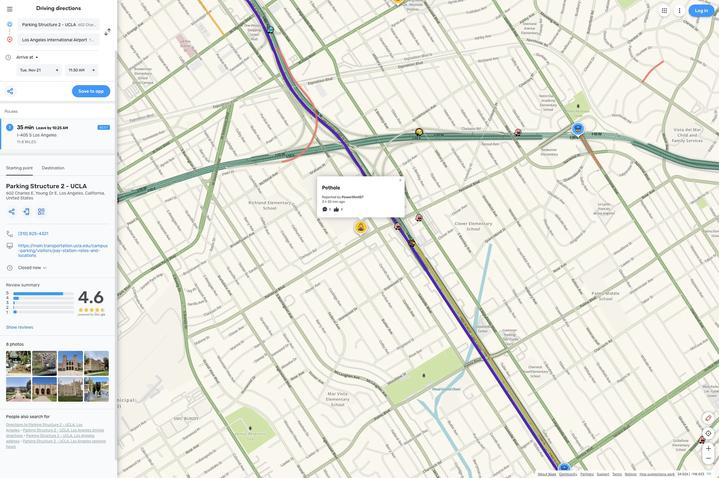 Task type: locate. For each thing, give the bounding box(es) containing it.
image 3 of parking structure 2 - ucla, los angeles image
[[58, 351, 83, 376]]

best
[[99, 126, 108, 130]]

angeles left driving at bottom
[[78, 428, 91, 432]]

4
[[6, 295, 9, 300]]

0 horizontal spatial directions
[[6, 434, 23, 438]]

at
[[29, 55, 33, 60]]

parking inside parking structure 2 - ucla, los angeles address
[[26, 434, 39, 438]]

powershot07
[[342, 195, 364, 199], [342, 195, 364, 199]]

2 down 'parking structure 2 - ucla, los angeles driving directions' link
[[54, 439, 56, 443]]

parking inside parking structure 2 - ucla, los angeles opening hours
[[23, 439, 36, 443]]

driving
[[36, 5, 55, 12]]

routes
[[5, 109, 18, 114]]

3
[[322, 200, 324, 204], [322, 200, 324, 204], [6, 300, 9, 305]]

structure inside parking structure 2 - ucla, los angeles opening hours
[[37, 439, 53, 443]]

destination
[[42, 165, 65, 171]]

angeles down driving at bottom
[[81, 434, 95, 438]]

1 vertical spatial ucla
[[70, 182, 87, 190]]

- up parking structure 2 - ucla, los angeles address link
[[57, 428, 59, 432]]

5 4 3 2 1
[[6, 290, 9, 315]]

starting point
[[6, 165, 33, 171]]

directions
[[6, 423, 23, 427]]

2 up parking structure 2 - ucla, los angeles address link
[[54, 428, 56, 432]]

2 for parking structure 2 - ucla
[[58, 22, 61, 27]]

parking for parking structure 2 - ucla, los angeles opening hours
[[23, 439, 36, 443]]

clock image left arrive
[[5, 54, 12, 61]]

california,
[[85, 191, 105, 196]]

dr
[[49, 191, 54, 196]]

directions to parking structure 2 - ucla, los angeles link
[[6, 423, 83, 432]]

min
[[25, 124, 34, 131], [333, 200, 339, 204], [333, 200, 339, 204]]

structure up parking structure 2 - ucla, los angeles address
[[37, 428, 53, 432]]

structure up young
[[30, 182, 59, 190]]

los angeles international airport button
[[18, 33, 100, 46]]

structure inside parking structure 2 - ucla, los angeles address
[[40, 434, 56, 438]]

clock image left closed
[[6, 264, 13, 272]]

ucla inside parking structure 2 - ucla 602 charles e. young dr e, los angeles, california, united states
[[70, 182, 87, 190]]

0 vertical spatial ucla
[[65, 22, 76, 27]]

11:30 am
[[69, 68, 85, 72]]

- up parking structure 2 - ucla, los angeles opening hours
[[60, 434, 62, 438]]

2
[[58, 22, 61, 27], [61, 182, 65, 190], [6, 305, 9, 310], [60, 423, 62, 427], [54, 428, 56, 432], [57, 434, 59, 438], [54, 439, 56, 443]]

los
[[22, 37, 29, 43], [33, 133, 40, 138], [59, 191, 66, 196], [77, 423, 83, 427], [71, 428, 77, 432], [74, 434, 80, 438], [71, 439, 77, 443]]

los inside the parking structure 2 - ucla, los angeles driving directions
[[71, 428, 77, 432]]

location image
[[6, 36, 13, 43]]

hours
[[6, 445, 16, 449]]

pothole
[[322, 185, 340, 191], [322, 185, 340, 191]]

1 down 4
[[6, 310, 8, 315]]

people also search for
[[6, 414, 50, 419]]

2 inside parking structure 2 - ucla, los angeles opening hours
[[54, 439, 56, 443]]

- up los angeles international airport button
[[62, 22, 64, 27]]

directions
[[56, 5, 81, 12], [6, 434, 23, 438]]

parking structure 2 - ucla, los angeles driving directions
[[6, 428, 104, 438]]

and-
[[91, 248, 100, 253]]

directions up address at the left of the page
[[6, 434, 23, 438]]

angeles,
[[67, 191, 84, 196]]

ucla, for address
[[63, 434, 73, 438]]

0 vertical spatial directions
[[56, 5, 81, 12]]

pencil image
[[705, 414, 713, 422]]

0 vertical spatial am
[[79, 68, 85, 72]]

https://main.transportation.ucla.edu/campus
[[18, 243, 108, 248]]

structure down the for
[[42, 423, 59, 427]]

structure up los angeles international airport on the top left of page
[[38, 22, 57, 27]]

2 inside button
[[58, 22, 61, 27]]

directions up parking structure 2 - ucla button
[[56, 5, 81, 12]]

ucla, inside parking structure 2 - ucla, los angeles address
[[63, 434, 73, 438]]

0 vertical spatial 1
[[9, 125, 10, 130]]

parking/visitors/pay-
[[20, 248, 63, 253]]

1 vertical spatial am
[[63, 126, 68, 130]]

terms link
[[613, 472, 622, 476]]

ucla,
[[65, 423, 76, 427], [60, 428, 70, 432], [63, 434, 73, 438], [59, 439, 70, 443]]

angeles up at
[[30, 37, 46, 43]]

parking inside parking structure 2 - ucla 602 charles e. young dr e, los angeles, california, united states
[[6, 182, 29, 190]]

states
[[20, 196, 33, 201]]

1 horizontal spatial directions
[[56, 5, 81, 12]]

1
[[9, 125, 10, 130], [6, 310, 8, 315]]

0 vertical spatial clock image
[[5, 54, 12, 61]]

2 down destination button
[[61, 182, 65, 190]]

- inside https://main.transportation.ucla.edu/campus -parking/visitors/pay-station-rates-and- locations
[[18, 248, 20, 253]]

- inside parking structure 2 - ucla, los angeles address
[[60, 434, 62, 438]]

35
[[17, 124, 23, 131]]

structure for parking structure 2 - ucla, los angeles driving directions
[[37, 428, 53, 432]]

structure down 'parking structure 2 - ucla, los angeles driving directions' link
[[37, 439, 53, 443]]

terms
[[613, 472, 622, 476]]

10:25
[[52, 126, 62, 130]]

- right the |
[[692, 472, 693, 476]]

image 2 of parking structure 2 - ucla, los angeles image
[[32, 351, 57, 376]]

angeles down 35 min leave by 10:25 am
[[41, 133, 57, 138]]

photos
[[10, 342, 24, 347]]

los angeles international airport
[[22, 37, 87, 43]]

directions inside the parking structure 2 - ucla, los angeles driving directions
[[6, 434, 23, 438]]

angeles
[[30, 37, 46, 43], [41, 133, 57, 138], [6, 428, 20, 432], [78, 428, 91, 432], [81, 434, 95, 438], [77, 439, 91, 443]]

reviews
[[18, 325, 33, 330]]

angeles down the directions
[[6, 428, 20, 432]]

parking inside parking structure 2 - ucla button
[[22, 22, 37, 27]]

ucla
[[65, 22, 76, 27], [70, 182, 87, 190]]

parking inside the parking structure 2 - ucla, los angeles driving directions
[[23, 428, 36, 432]]

rates-
[[79, 248, 91, 253]]

2 down 4
[[6, 305, 9, 310]]

community
[[560, 472, 578, 476]]

(310) 825-4321
[[18, 231, 48, 236]]

- up 'angeles,'
[[66, 182, 69, 190]]

i-405 s los angeles 11.8 miles
[[17, 133, 57, 144]]

- inside parking structure 2 - ucla, los angeles opening hours
[[57, 439, 59, 443]]

structure
[[38, 22, 57, 27], [30, 182, 59, 190], [42, 423, 59, 427], [37, 428, 53, 432], [40, 434, 56, 438], [37, 439, 53, 443]]

arrive at
[[16, 55, 33, 60]]

structure inside parking structure 2 - ucla button
[[38, 22, 57, 27]]

people
[[6, 414, 20, 419]]

- up the parking structure 2 - ucla, los angeles driving directions
[[63, 423, 64, 427]]

× link
[[398, 177, 404, 183], [398, 177, 404, 183]]

am inside 11:30 am list box
[[79, 68, 85, 72]]

angeles inside i-405 s los angeles 11.8 miles
[[41, 133, 57, 138]]

1 inside 5 4 3 2 1
[[6, 310, 8, 315]]

structure for parking structure 2 - ucla 602 charles e. young dr e, los angeles, california, united states
[[30, 182, 59, 190]]

los inside i-405 s los angeles 11.8 miles
[[33, 133, 40, 138]]

starting point button
[[6, 165, 33, 175]]

4.6
[[78, 287, 104, 307]]

am right 10:25
[[63, 126, 68, 130]]

driving directions
[[36, 5, 81, 12]]

2 up parking structure 2 - ucla, los angeles opening hours
[[57, 434, 59, 438]]

structure down directions to parking structure 2 - ucla, los angeles
[[40, 434, 56, 438]]

ucla, inside directions to parking structure 2 - ucla, los angeles
[[65, 423, 76, 427]]

- right computer icon
[[18, 248, 20, 253]]

parking for parking structure 2 - ucla
[[22, 22, 37, 27]]

partners link
[[581, 472, 594, 476]]

1 horizontal spatial 1
[[9, 125, 10, 130]]

angeles inside the parking structure 2 - ucla, los angeles driving directions
[[78, 428, 91, 432]]

ucla inside button
[[65, 22, 76, 27]]

computer image
[[6, 242, 13, 250]]

ucla, inside the parking structure 2 - ucla, los angeles driving directions
[[60, 428, 70, 432]]

los inside directions to parking structure 2 - ucla, los angeles
[[77, 423, 83, 427]]

structure for parking structure 2 - ucla, los angeles address
[[40, 434, 56, 438]]

-
[[62, 22, 64, 27], [66, 182, 69, 190], [18, 248, 20, 253], [63, 423, 64, 427], [57, 428, 59, 432], [60, 434, 62, 438], [57, 439, 59, 443], [692, 472, 693, 476]]

2 inside parking structure 2 - ucla 602 charles e. young dr e, los angeles, california, united states
[[61, 182, 65, 190]]

los inside parking structure 2 - ucla 602 charles e. young dr e, los angeles, california, united states
[[59, 191, 66, 196]]

2 inside the parking structure 2 - ucla, los angeles driving directions
[[54, 428, 56, 432]]

s
[[29, 133, 32, 138]]

parking
[[22, 22, 37, 27], [6, 182, 29, 190], [29, 423, 41, 427], [23, 428, 36, 432], [26, 434, 39, 438], [23, 439, 36, 443]]

2 up the parking structure 2 - ucla, los angeles driving directions
[[60, 423, 62, 427]]

closed
[[18, 265, 32, 270]]

reported by powershot07 3 h 55 min ago
[[322, 195, 364, 204], [322, 195, 364, 204]]

angeles left opening
[[77, 439, 91, 443]]

structure inside parking structure 2 - ucla 602 charles e. young dr e, los angeles, california, united states
[[30, 182, 59, 190]]

review summary
[[6, 282, 40, 288]]

2 for parking structure 2 - ucla, los angeles address
[[57, 434, 59, 438]]

1 vertical spatial directions
[[6, 434, 23, 438]]

community link
[[560, 472, 578, 476]]

zoom in image
[[705, 445, 713, 452]]

1 left 35
[[9, 125, 10, 130]]

2 for parking structure 2 - ucla, los angeles opening hours
[[54, 439, 56, 443]]

angeles inside directions to parking structure 2 - ucla, los angeles
[[6, 428, 20, 432]]

ucla up 'angeles,'
[[70, 182, 87, 190]]

about waze link
[[539, 472, 557, 476]]

clock image
[[5, 54, 12, 61], [6, 264, 13, 272]]

2 inside 5 4 3 2 1
[[6, 305, 9, 310]]

0 horizontal spatial 1
[[6, 310, 8, 315]]

parking structure 2 - ucla, los angeles address link
[[6, 434, 95, 443]]

e.
[[31, 191, 35, 196]]

2 inside parking structure 2 - ucla, los angeles address
[[57, 434, 59, 438]]

1 horizontal spatial am
[[79, 68, 85, 72]]

los inside button
[[22, 37, 29, 43]]

1 vertical spatial 1
[[6, 310, 8, 315]]

- down 'parking structure 2 - ucla, los angeles driving directions' link
[[57, 439, 59, 443]]

am right 11:30
[[79, 68, 85, 72]]

0 horizontal spatial am
[[63, 126, 68, 130]]

2 up los angeles international airport button
[[58, 22, 61, 27]]

ucla up airport
[[65, 22, 76, 27]]

partners
[[581, 472, 594, 476]]

am
[[79, 68, 85, 72], [63, 126, 68, 130]]

ucla, inside parking structure 2 - ucla, los angeles opening hours
[[59, 439, 70, 443]]

55
[[328, 200, 332, 204], [328, 200, 332, 204]]

tue, nov 21
[[20, 68, 41, 72]]

structure inside the parking structure 2 - ucla, los angeles driving directions
[[37, 428, 53, 432]]



Task type: describe. For each thing, give the bounding box(es) containing it.
work
[[668, 472, 675, 476]]

parking inside directions to parking structure 2 - ucla, los angeles
[[29, 423, 41, 427]]

closed now
[[18, 265, 41, 270]]

8
[[6, 342, 9, 347]]

4321
[[39, 231, 48, 236]]

leave
[[36, 126, 46, 130]]

structure for parking structure 2 - ucla, los angeles opening hours
[[37, 439, 53, 443]]

summary
[[21, 282, 40, 288]]

tue, nov 21 list box
[[16, 64, 62, 76]]

11.8
[[17, 140, 24, 144]]

current location image
[[6, 21, 13, 28]]

united
[[6, 196, 19, 201]]

airport
[[73, 37, 87, 43]]

station-
[[63, 248, 79, 253]]

for
[[44, 414, 50, 419]]

how
[[640, 472, 647, 476]]

ucla for parking structure 2 - ucla
[[65, 22, 76, 27]]

destination button
[[42, 165, 65, 175]]

parking structure 2 - ucla 602 charles e. young dr e, los angeles, california, united states
[[6, 182, 105, 201]]

by inside 35 min leave by 10:25 am
[[47, 126, 51, 130]]

suggestions
[[648, 472, 667, 476]]

https://main.transportation.ucla.edu/campus -parking/visitors/pay-station-rates-and- locations link
[[18, 243, 108, 258]]

point
[[23, 165, 33, 171]]

link image
[[707, 471, 712, 476]]

to
[[24, 423, 28, 427]]

11:30 am list box
[[65, 64, 99, 76]]

2 for parking structure 2 - ucla 602 charles e. young dr e, los angeles, california, united states
[[61, 182, 65, 190]]

825-
[[29, 231, 39, 236]]

parking for parking structure 2 - ucla, los angeles driving directions
[[23, 428, 36, 432]]

angeles inside parking structure 2 - ucla, los angeles opening hours
[[77, 439, 91, 443]]

35 min leave by 10:25 am
[[17, 124, 68, 131]]

opening
[[92, 439, 106, 443]]

about waze community partners support terms notices how suggestions work 34.026 | -118.433
[[539, 472, 705, 476]]

parking for parking structure 2 - ucla, los angeles address
[[26, 434, 39, 438]]

(310)
[[18, 231, 28, 236]]

3 inside 5 4 3 2 1
[[6, 300, 9, 305]]

8 photos
[[6, 342, 24, 347]]

am inside 35 min leave by 10:25 am
[[63, 126, 68, 130]]

1 vertical spatial clock image
[[6, 264, 13, 272]]

support link
[[597, 472, 610, 476]]

structure inside directions to parking structure 2 - ucla, los angeles
[[42, 423, 59, 427]]

review
[[6, 282, 20, 288]]

image 6 of parking structure 2 - ucla, los angeles image
[[32, 377, 57, 402]]

zoom out image
[[705, 455, 713, 462]]

parking structure 2 - ucla, los angeles opening hours link
[[6, 439, 106, 449]]

address
[[6, 439, 20, 443]]

charles
[[15, 191, 30, 196]]

angeles inside parking structure 2 - ucla, los angeles address
[[81, 434, 95, 438]]

young
[[35, 191, 48, 196]]

- inside parking structure 2 - ucla 602 charles e. young dr e, los angeles, california, united states
[[66, 182, 69, 190]]

ucla, for opening
[[59, 439, 70, 443]]

show reviews
[[6, 325, 33, 330]]

- inside directions to parking structure 2 - ucla, los angeles
[[63, 423, 64, 427]]

search
[[30, 414, 43, 419]]

notices
[[626, 472, 637, 476]]

parking structure 2 - ucla
[[22, 22, 76, 27]]

call image
[[6, 230, 13, 237]]

ucla for parking structure 2 - ucla 602 charles e. young dr e, los angeles, california, united states
[[70, 182, 87, 190]]

los inside parking structure 2 - ucla, los angeles address
[[74, 434, 80, 438]]

i-
[[17, 133, 20, 138]]

support
[[597, 472, 610, 476]]

notices link
[[626, 472, 637, 476]]

parking structure 2 - ucla, los angeles opening hours
[[6, 439, 106, 449]]

2 for parking structure 2 - ucla, los angeles driving directions
[[54, 428, 56, 432]]

https://main.transportation.ucla.edu/campus -parking/visitors/pay-station-rates-and- locations
[[18, 243, 108, 258]]

- inside button
[[62, 22, 64, 27]]

5
[[6, 290, 9, 296]]

driving
[[92, 428, 104, 432]]

image 4 of parking structure 2 - ucla, los angeles image
[[84, 351, 109, 376]]

parking structure 2 - ucla, los angeles address
[[6, 434, 95, 443]]

- inside the parking structure 2 - ucla, los angeles driving directions
[[57, 428, 59, 432]]

parking structure 2 - ucla, los angeles driving directions link
[[6, 428, 104, 438]]

602
[[6, 191, 14, 196]]

waze
[[549, 472, 557, 476]]

2 inside directions to parking structure 2 - ucla, los angeles
[[60, 423, 62, 427]]

image 5 of parking structure 2 - ucla, los angeles image
[[6, 377, 31, 402]]

closed now button
[[18, 265, 48, 270]]

image 1 of parking structure 2 - ucla, los angeles image
[[6, 351, 31, 376]]

how suggestions work link
[[640, 472, 675, 476]]

nov
[[29, 68, 36, 72]]

34.026
[[678, 472, 689, 476]]

los inside parking structure 2 - ucla, los angeles opening hours
[[71, 439, 77, 443]]

angeles inside button
[[30, 37, 46, 43]]

arrive
[[16, 55, 28, 60]]

locations
[[18, 253, 36, 258]]

international
[[47, 37, 72, 43]]

|
[[690, 472, 691, 476]]

directions to parking structure 2 - ucla, los angeles
[[6, 423, 83, 432]]

image 7 of parking structure 2 - ucla, los angeles image
[[58, 377, 83, 402]]

also
[[21, 414, 29, 419]]

21
[[37, 68, 41, 72]]

show
[[6, 325, 17, 330]]

e,
[[55, 191, 58, 196]]

tue,
[[20, 68, 28, 72]]

parking for parking structure 2 - ucla 602 charles e. young dr e, los angeles, california, united states
[[6, 182, 29, 190]]

structure for parking structure 2 - ucla
[[38, 22, 57, 27]]

chevron down image
[[41, 265, 48, 270]]

11:30
[[69, 68, 78, 72]]

parking structure 2 - ucla button
[[18, 18, 100, 30]]

about
[[539, 472, 548, 476]]

ucla, for driving
[[60, 428, 70, 432]]

image 8 of parking structure 2 - ucla, los angeles image
[[84, 377, 109, 402]]

now
[[33, 265, 41, 270]]

miles
[[25, 140, 36, 144]]



Task type: vqa. For each thing, say whether or not it's contained in the screenshot.
'Portland,'
no



